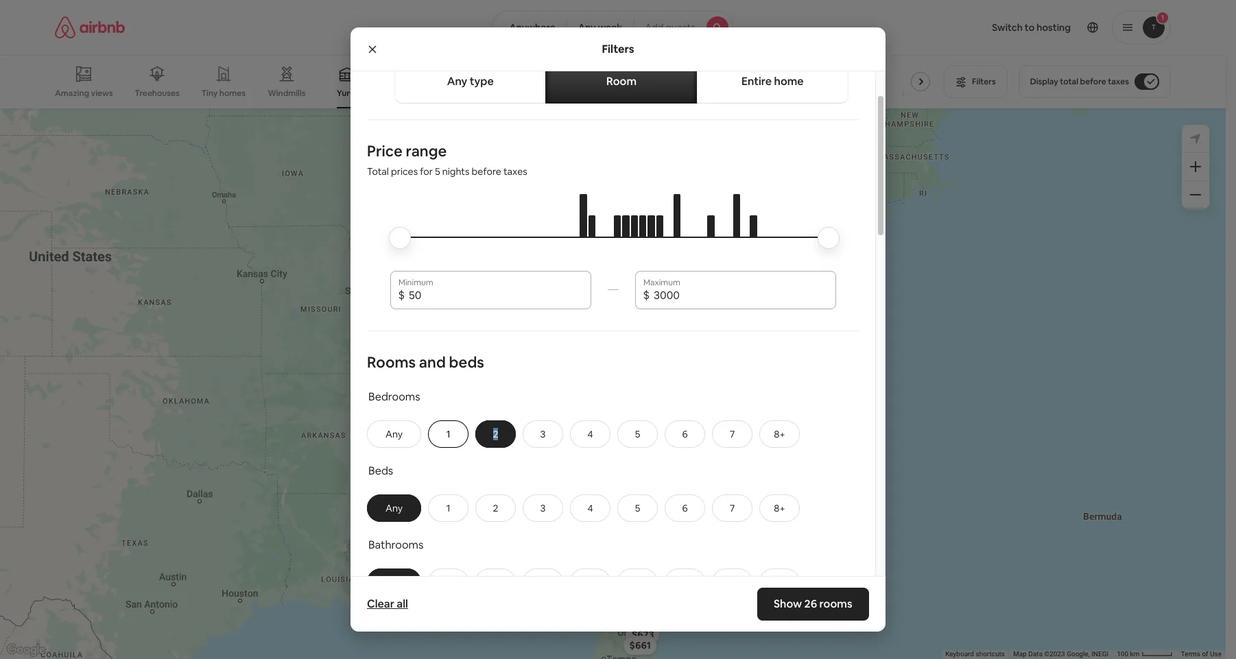Task type: describe. For each thing, give the bounding box(es) containing it.
4 button for bathrooms
[[570, 569, 611, 596]]

anywhere
[[509, 21, 556, 34]]

5 for beds
[[635, 502, 640, 514]]

terms of use
[[1181, 650, 1222, 658]]

beachfront
[[630, 88, 673, 99]]

national parks
[[695, 88, 751, 99]]

entire
[[742, 74, 772, 89]]

data
[[1029, 650, 1043, 658]]

type
[[470, 74, 494, 89]]

clear
[[367, 597, 394, 611]]

6 button for bathrooms
[[665, 569, 705, 596]]

add guests
[[645, 21, 695, 34]]

$787 button
[[503, 424, 537, 443]]

7 button for bedrooms
[[712, 420, 753, 448]]

$ for $ text box
[[398, 288, 405, 302]]

1 button for bathrooms
[[428, 569, 469, 596]]

$ for $ text field
[[643, 288, 650, 302]]

any inside button
[[578, 21, 596, 34]]

$1,193 button
[[652, 277, 691, 296]]

homes
[[219, 88, 246, 99]]

amazing views
[[55, 88, 113, 99]]

google map
showing 107 stays. region
[[0, 108, 1226, 659]]

prices
[[391, 165, 418, 178]]

zoom out image
[[1190, 189, 1201, 200]]

bedrooms
[[368, 390, 420, 404]]

any element for beds
[[381, 502, 407, 514]]

©2023
[[1044, 650, 1065, 658]]

group containing amazing views
[[55, 55, 941, 108]]

show 26 rooms link
[[758, 588, 869, 621]]

$3,386
[[701, 297, 732, 309]]

omg!
[[578, 88, 600, 99]]

tiny
[[202, 88, 218, 99]]

$673
[[632, 628, 654, 640]]

none search field containing anywhere
[[492, 11, 734, 44]]

$1,204
[[585, 412, 615, 425]]

100 km button
[[1113, 650, 1177, 659]]

5 inside price range total prices for 5 nights before taxes
[[435, 165, 440, 178]]

filters
[[602, 42, 634, 56]]

views
[[91, 88, 113, 99]]

grid
[[865, 88, 880, 99]]

anywhere button
[[492, 11, 567, 44]]

before inside button
[[1080, 76, 1106, 87]]

google,
[[1067, 650, 1090, 658]]

beds
[[449, 353, 484, 372]]

6 for beds
[[682, 502, 688, 514]]

bathrooms
[[368, 538, 424, 552]]

1 any button from the top
[[367, 420, 421, 448]]

4 button for bedrooms
[[570, 420, 611, 448]]

home
[[774, 74, 804, 89]]

$1,021 button
[[668, 321, 708, 340]]

4 for bathrooms
[[588, 576, 593, 589]]

7 button for bathrooms
[[712, 569, 753, 596]]

list
[[612, 576, 625, 588]]

any button for bathrooms
[[367, 569, 421, 596]]

8+ for bathrooms
[[774, 576, 785, 589]]

$598
[[480, 172, 503, 184]]

1 button for bedrooms
[[428, 420, 469, 448]]

any type
[[447, 74, 494, 89]]

6 button for beds
[[665, 495, 705, 522]]

$1,392 button
[[551, 410, 592, 429]]

5 button for bedrooms
[[618, 420, 658, 448]]

profile element
[[750, 0, 1171, 55]]

6 for bedrooms
[[682, 428, 688, 440]]

$ text field
[[654, 289, 828, 302]]

google image
[[3, 642, 49, 659]]

$598 $787
[[480, 172, 531, 439]]

any down bedrooms
[[386, 428, 403, 440]]

any week
[[578, 21, 622, 34]]

parks
[[729, 88, 751, 99]]

zoom in image
[[1190, 161, 1201, 172]]

keyboard
[[946, 650, 974, 658]]

8+ for bedrooms
[[774, 428, 785, 440]]

$661
[[629, 639, 651, 651]]

100 km
[[1117, 650, 1142, 658]]

2 button for bathrooms
[[476, 569, 516, 596]]

km
[[1130, 650, 1140, 658]]

filters dialog
[[351, 0, 886, 632]]

use
[[1210, 650, 1222, 658]]

trending
[[775, 88, 809, 99]]

display total before taxes
[[1030, 76, 1129, 87]]

most stays cost more than $475 per night. image
[[401, 194, 825, 258]]

5 button for bathrooms
[[618, 569, 658, 596]]

3 button for beds
[[523, 495, 563, 522]]

$3,386 button
[[695, 293, 738, 312]]

rooms and beds
[[367, 353, 484, 372]]

national
[[695, 88, 727, 99]]

1 any element from the top
[[381, 428, 407, 440]]

7 for bedrooms
[[730, 428, 735, 440]]

entire home
[[742, 74, 804, 89]]

guests
[[666, 21, 695, 34]]

taxes inside button
[[1108, 76, 1129, 87]]

7 for bathrooms
[[730, 576, 735, 589]]

entire home button
[[697, 60, 849, 104]]

nights
[[442, 165, 470, 178]]

rooms
[[367, 353, 416, 372]]

shortcuts
[[976, 650, 1005, 658]]

room button
[[546, 60, 698, 104]]

price
[[367, 141, 403, 161]]

for
[[420, 165, 433, 178]]

all
[[397, 597, 408, 611]]

price range total prices for 5 nights before taxes
[[367, 141, 527, 178]]

1 for beds
[[446, 502, 450, 514]]

8+ element for bathrooms
[[774, 576, 785, 589]]

100
[[1117, 650, 1129, 658]]

off-the-grid
[[833, 88, 880, 99]]

keyboard shortcuts
[[946, 650, 1005, 658]]

$661 button
[[623, 636, 657, 655]]

8+ button for bathrooms
[[760, 569, 800, 596]]

of
[[1202, 650, 1209, 658]]

add guests button
[[633, 11, 734, 44]]

1 2 button from the top
[[476, 420, 516, 448]]

any element for bathrooms
[[381, 576, 407, 589]]



Task type: vqa. For each thing, say whether or not it's contained in the screenshot.
Acupuncturist
no



Task type: locate. For each thing, give the bounding box(es) containing it.
0 vertical spatial 8+ element
[[774, 428, 785, 440]]

$ left $1,193 button
[[643, 288, 650, 302]]

2 any element from the top
[[381, 502, 407, 514]]

8+ button for bedrooms
[[760, 420, 800, 448]]

1 for bedrooms
[[446, 428, 450, 440]]

any left type
[[447, 74, 467, 89]]

show list
[[585, 576, 625, 588]]

8+ for beds
[[774, 502, 785, 514]]

3 1 from the top
[[446, 576, 450, 589]]

total
[[367, 165, 389, 178]]

any button up clear all on the bottom left of page
[[367, 569, 421, 596]]

before right the nights
[[472, 165, 501, 178]]

2 8+ button from the top
[[760, 495, 800, 522]]

3 8+ button from the top
[[760, 569, 800, 596]]

$1,392
[[557, 413, 586, 425]]

1 8+ element from the top
[[774, 428, 785, 440]]

2 8+ element from the top
[[774, 502, 785, 514]]

2 vertical spatial 4
[[588, 576, 593, 589]]

any inside button
[[447, 74, 467, 89]]

any up bathrooms
[[386, 502, 403, 514]]

1 vertical spatial 4
[[588, 502, 593, 514]]

1 vertical spatial 5 button
[[618, 495, 658, 522]]

any element
[[381, 428, 407, 440], [381, 502, 407, 514], [381, 576, 407, 589]]

2
[[493, 428, 498, 440], [493, 502, 498, 514], [493, 576, 498, 589]]

1 vertical spatial 2 button
[[476, 495, 516, 522]]

2 button
[[476, 420, 516, 448], [476, 495, 516, 522], [476, 569, 516, 596]]

7 button
[[712, 420, 753, 448], [712, 495, 753, 522], [712, 569, 753, 596]]

2 $ from the left
[[643, 288, 650, 302]]

show for show 26 rooms
[[774, 597, 802, 611]]

group
[[55, 55, 941, 108]]

map
[[1013, 650, 1027, 658]]

3 8+ element from the top
[[774, 576, 785, 589]]

1 6 from the top
[[682, 428, 688, 440]]

show left 'list'
[[585, 576, 610, 588]]

1 vertical spatial taxes
[[504, 165, 527, 178]]

8+ element for bedrooms
[[774, 428, 785, 440]]

1 5 button from the top
[[618, 420, 658, 448]]

1 vertical spatial before
[[472, 165, 501, 178]]

amazing
[[55, 88, 89, 99]]

2 vertical spatial 2
[[493, 576, 498, 589]]

0 horizontal spatial show
[[585, 576, 610, 588]]

any element down bedrooms
[[381, 428, 407, 440]]

3 button for bedrooms
[[523, 420, 563, 448]]

2 6 from the top
[[682, 502, 688, 514]]

display total before taxes button
[[1019, 65, 1171, 98]]

3 button
[[523, 420, 563, 448], [523, 495, 563, 522], [523, 569, 563, 596]]

2 for beds
[[493, 502, 498, 514]]

7 for beds
[[730, 502, 735, 514]]

total
[[1060, 76, 1079, 87]]

1 horizontal spatial before
[[1080, 76, 1106, 87]]

any element up bathrooms
[[381, 502, 407, 514]]

any button up bathrooms
[[367, 495, 421, 522]]

$673 button
[[625, 625, 660, 644]]

1 vertical spatial 1
[[446, 502, 450, 514]]

6 for bathrooms
[[682, 576, 688, 589]]

terms
[[1181, 650, 1201, 658]]

1 8+ button from the top
[[760, 420, 800, 448]]

mansions
[[450, 88, 486, 99]]

1 7 button from the top
[[712, 420, 753, 448]]

$787
[[509, 427, 531, 439]]

2 4 button from the top
[[570, 495, 611, 522]]

2 2 button from the top
[[476, 495, 516, 522]]

any week button
[[567, 11, 634, 44]]

3 5 button from the top
[[618, 569, 658, 596]]

2 vertical spatial 8+
[[774, 576, 785, 589]]

2 vertical spatial 3 button
[[523, 569, 563, 596]]

3
[[540, 428, 546, 440], [540, 502, 546, 514], [540, 576, 546, 589]]

3 3 button from the top
[[523, 569, 563, 596]]

3 4 button from the top
[[570, 569, 611, 596]]

6 button for bedrooms
[[665, 420, 705, 448]]

any button for beds
[[367, 495, 421, 522]]

before right total
[[1080, 76, 1106, 87]]

2 button for beds
[[476, 495, 516, 522]]

3 2 button from the top
[[476, 569, 516, 596]]

8+ button for beds
[[760, 495, 800, 522]]

1 vertical spatial 2
[[493, 502, 498, 514]]

2 6 button from the top
[[665, 495, 705, 522]]

any left week
[[578, 21, 596, 34]]

0 vertical spatial 4 button
[[570, 420, 611, 448]]

2 vertical spatial 5 button
[[618, 569, 658, 596]]

1 horizontal spatial show
[[774, 597, 802, 611]]

3 1 button from the top
[[428, 569, 469, 596]]

0 vertical spatial 3 button
[[523, 420, 563, 448]]

0 vertical spatial before
[[1080, 76, 1106, 87]]

1 4 button from the top
[[570, 420, 611, 448]]

1 vertical spatial 4 button
[[570, 495, 611, 522]]

0 vertical spatial show
[[585, 576, 610, 588]]

2 8+ from the top
[[774, 502, 785, 514]]

2 vertical spatial any element
[[381, 576, 407, 589]]

2 vertical spatial 2 button
[[476, 569, 516, 596]]

8+ element for beds
[[774, 502, 785, 514]]

0 vertical spatial 7
[[730, 428, 735, 440]]

tab list inside filters dialog
[[395, 60, 849, 104]]

2 1 button from the top
[[428, 495, 469, 522]]

2 7 button from the top
[[712, 495, 753, 522]]

show inside button
[[585, 576, 610, 588]]

1 3 button from the top
[[523, 420, 563, 448]]

7 button for beds
[[712, 495, 753, 522]]

any type button
[[395, 60, 546, 104]]

week
[[598, 21, 622, 34]]

1 vertical spatial 8+ element
[[774, 502, 785, 514]]

room
[[606, 74, 637, 89]]

any button down bedrooms
[[367, 420, 421, 448]]

tab list
[[395, 60, 849, 104]]

6 button
[[665, 420, 705, 448], [665, 495, 705, 522], [665, 569, 705, 596]]

0 vertical spatial any element
[[381, 428, 407, 440]]

2 vertical spatial 6 button
[[665, 569, 705, 596]]

any button
[[367, 420, 421, 448], [367, 495, 421, 522], [367, 569, 421, 596]]

0 vertical spatial 8+ button
[[760, 420, 800, 448]]

26
[[805, 597, 818, 611]]

3 any button from the top
[[367, 569, 421, 596]]

keyboard shortcuts button
[[946, 650, 1005, 659]]

0 vertical spatial any button
[[367, 420, 421, 448]]

before inside price range total prices for 5 nights before taxes
[[472, 165, 501, 178]]

show list button
[[571, 566, 655, 599]]

1 vertical spatial any element
[[381, 502, 407, 514]]

3 7 from the top
[[730, 576, 735, 589]]

clear all button
[[360, 591, 415, 618]]

2 3 from the top
[[540, 502, 546, 514]]

3 2 from the top
[[493, 576, 498, 589]]

2 for bathrooms
[[493, 576, 498, 589]]

0 vertical spatial 1
[[446, 428, 450, 440]]

1 vertical spatial 1 button
[[428, 495, 469, 522]]

show
[[585, 576, 610, 588], [774, 597, 802, 611]]

any up clear all on the bottom left of page
[[386, 576, 403, 589]]

3 4 from the top
[[588, 576, 593, 589]]

4 for bedrooms
[[588, 428, 593, 440]]

add
[[645, 21, 664, 34]]

7
[[730, 428, 735, 440], [730, 502, 735, 514], [730, 576, 735, 589]]

2 vertical spatial 8+ element
[[774, 576, 785, 589]]

show 26 rooms
[[774, 597, 853, 611]]

any element up clear all on the bottom left of page
[[381, 576, 407, 589]]

yurts
[[337, 88, 357, 99]]

$ text field
[[409, 289, 583, 302]]

rooms
[[820, 597, 853, 611]]

4 button
[[570, 420, 611, 448], [570, 495, 611, 522], [570, 569, 611, 596]]

1 vertical spatial 3 button
[[523, 495, 563, 522]]

5 button
[[618, 420, 658, 448], [618, 495, 658, 522], [618, 569, 658, 596]]

2 vertical spatial 1
[[446, 576, 450, 589]]

clear all
[[367, 597, 408, 611]]

$1,056 button
[[839, 113, 881, 132]]

0 vertical spatial 6
[[682, 428, 688, 440]]

1 horizontal spatial taxes
[[1108, 76, 1129, 87]]

0 vertical spatial 7 button
[[712, 420, 753, 448]]

3 3 from the top
[[540, 576, 546, 589]]

3 6 from the top
[[682, 576, 688, 589]]

cabins
[[394, 88, 421, 99]]

8+
[[774, 428, 785, 440], [774, 502, 785, 514], [774, 576, 785, 589]]

tiny homes
[[202, 88, 246, 99]]

1 vertical spatial 7 button
[[712, 495, 753, 522]]

any
[[578, 21, 596, 34], [447, 74, 467, 89], [386, 428, 403, 440], [386, 502, 403, 514], [386, 576, 403, 589]]

3 7 button from the top
[[712, 569, 753, 596]]

taxes right total
[[1108, 76, 1129, 87]]

2 2 from the top
[[493, 502, 498, 514]]

1 vertical spatial 6 button
[[665, 495, 705, 522]]

3 button for bathrooms
[[523, 569, 563, 596]]

1 7 from the top
[[730, 428, 735, 440]]

show left 26
[[774, 597, 802, 611]]

1 vertical spatial 3
[[540, 502, 546, 514]]

5
[[435, 165, 440, 178], [635, 428, 640, 440], [635, 502, 640, 514], [635, 576, 640, 589]]

0 vertical spatial taxes
[[1108, 76, 1129, 87]]

display
[[1030, 76, 1058, 87]]

1 vertical spatial 8+
[[774, 502, 785, 514]]

1 1 button from the top
[[428, 420, 469, 448]]

taxes right $598
[[504, 165, 527, 178]]

taxes inside price range total prices for 5 nights before taxes
[[504, 165, 527, 178]]

2 vertical spatial 4 button
[[570, 569, 611, 596]]

2 vertical spatial 8+ button
[[760, 569, 800, 596]]

8+ button
[[760, 420, 800, 448], [760, 495, 800, 522], [760, 569, 800, 596]]

0 vertical spatial 5 button
[[618, 420, 658, 448]]

0 vertical spatial 2
[[493, 428, 498, 440]]

4 for beds
[[588, 502, 593, 514]]

2 vertical spatial 7
[[730, 576, 735, 589]]

1 2 from the top
[[493, 428, 498, 440]]

1 for bathrooms
[[446, 576, 450, 589]]

0 vertical spatial 6 button
[[665, 420, 705, 448]]

map data ©2023 google, inegi
[[1013, 650, 1109, 658]]

2 vertical spatial 1 button
[[428, 569, 469, 596]]

5 for bathrooms
[[635, 576, 640, 589]]

inegi
[[1092, 650, 1109, 658]]

tab list containing any type
[[395, 60, 849, 104]]

3 6 button from the top
[[665, 569, 705, 596]]

0 vertical spatial 8+
[[774, 428, 785, 440]]

$1,204 button
[[579, 409, 621, 428]]

1 6 button from the top
[[665, 420, 705, 448]]

8+ element
[[774, 428, 785, 440], [774, 502, 785, 514], [774, 576, 785, 589]]

lakefront
[[903, 88, 940, 99]]

3 any element from the top
[[381, 576, 407, 589]]

1 3 from the top
[[540, 428, 546, 440]]

and
[[419, 353, 446, 372]]

0 vertical spatial 1 button
[[428, 420, 469, 448]]

show for show list
[[585, 576, 610, 588]]

5 for bedrooms
[[635, 428, 640, 440]]

2 3 button from the top
[[523, 495, 563, 522]]

6
[[682, 428, 688, 440], [682, 502, 688, 514], [682, 576, 688, 589]]

off-
[[833, 88, 849, 99]]

2 1 from the top
[[446, 502, 450, 514]]

0 horizontal spatial taxes
[[504, 165, 527, 178]]

1 4 from the top
[[588, 428, 593, 440]]

0 vertical spatial 3
[[540, 428, 546, 440]]

$ up rooms
[[398, 288, 405, 302]]

terms of use link
[[1181, 650, 1222, 658]]

2 any button from the top
[[367, 495, 421, 522]]

$1,193
[[658, 280, 685, 292]]

2 vertical spatial any button
[[367, 569, 421, 596]]

the-
[[849, 88, 865, 99]]

0 vertical spatial 2 button
[[476, 420, 516, 448]]

3 8+ from the top
[[774, 576, 785, 589]]

$598 button
[[474, 168, 509, 187]]

1 vertical spatial show
[[774, 597, 802, 611]]

2 7 from the top
[[730, 502, 735, 514]]

2 5 button from the top
[[618, 495, 658, 522]]

0 horizontal spatial before
[[472, 165, 501, 178]]

None search field
[[492, 11, 734, 44]]

2 vertical spatial 3
[[540, 576, 546, 589]]

5 button for beds
[[618, 495, 658, 522]]

beds
[[368, 464, 393, 478]]

1 8+ from the top
[[774, 428, 785, 440]]

1 button
[[428, 420, 469, 448], [428, 495, 469, 522], [428, 569, 469, 596]]

range
[[406, 141, 447, 161]]

$1,021
[[674, 324, 702, 337]]

before
[[1080, 76, 1106, 87], [472, 165, 501, 178]]

2 4 from the top
[[588, 502, 593, 514]]

1 $ from the left
[[398, 288, 405, 302]]

2 vertical spatial 7 button
[[712, 569, 753, 596]]

4 button for beds
[[570, 495, 611, 522]]

1 vertical spatial any button
[[367, 495, 421, 522]]

1 horizontal spatial $
[[643, 288, 650, 302]]

1 vertical spatial 7
[[730, 502, 735, 514]]

2 vertical spatial 6
[[682, 576, 688, 589]]

1 vertical spatial 6
[[682, 502, 688, 514]]

3 for bedrooms
[[540, 428, 546, 440]]

show inside filters dialog
[[774, 597, 802, 611]]

1 1 from the top
[[446, 428, 450, 440]]

0 vertical spatial 4
[[588, 428, 593, 440]]

$
[[398, 288, 405, 302], [643, 288, 650, 302]]

3 for bathrooms
[[540, 576, 546, 589]]

3 for beds
[[540, 502, 546, 514]]

1 button for beds
[[428, 495, 469, 522]]

1 vertical spatial 8+ button
[[760, 495, 800, 522]]

0 horizontal spatial $
[[398, 288, 405, 302]]



